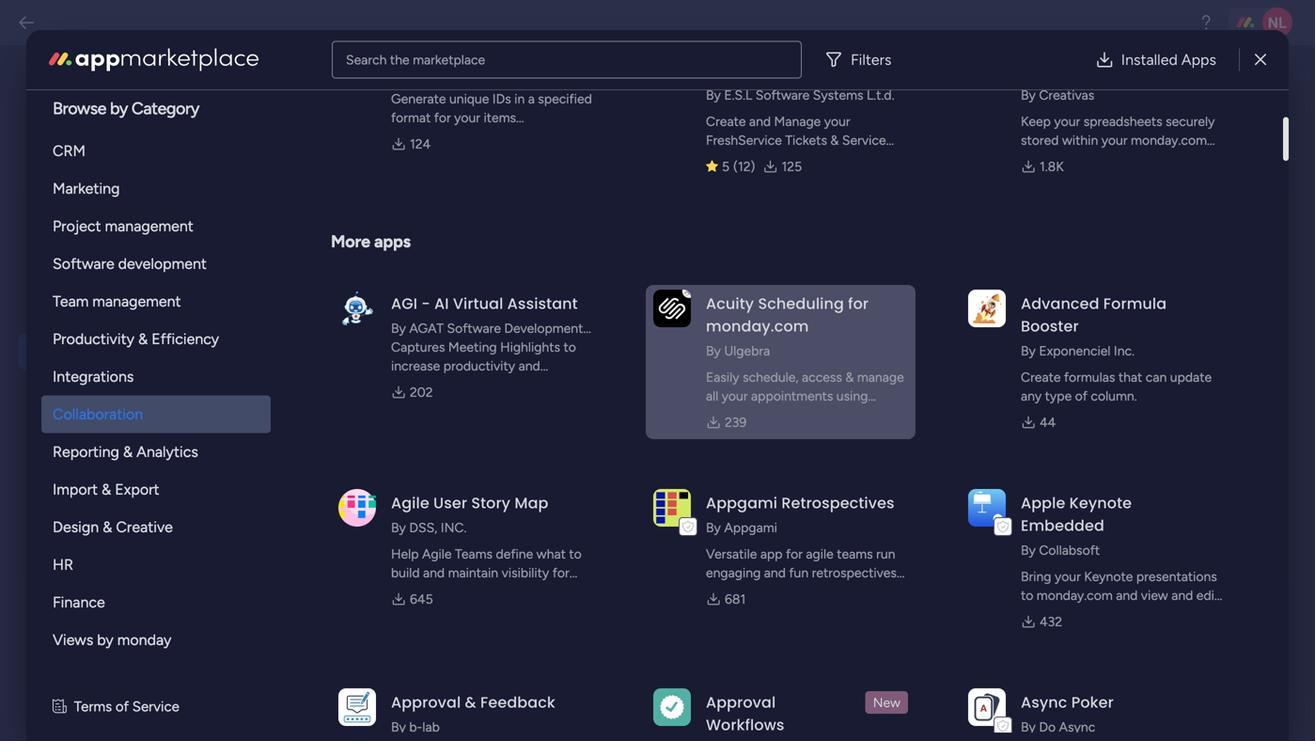 Task type: locate. For each thing, give the bounding box(es) containing it.
monday down permissions button
[[117, 631, 172, 649]]

and inside versatile app for agile teams run engaging and fun retrospectives right inside monday.com
[[764, 565, 786, 581]]

1 vertical spatial keynote
[[1085, 568, 1134, 584]]

0 horizontal spatial software
[[53, 255, 114, 273]]

2 vertical spatial app
[[761, 546, 783, 562]]

keynote
[[1070, 492, 1132, 513], [1085, 568, 1134, 584]]

in inside captures meeting highlights to increase productivity and efficiency in your meetings.
[[453, 377, 463, 393]]

map
[[515, 492, 549, 513]]

1 approval from the left
[[391, 692, 461, 713]]

your down productivity
[[467, 377, 493, 393]]

all
[[706, 388, 719, 404], [431, 584, 443, 600]]

for down what
[[553, 565, 570, 581]]

to up powerful
[[564, 339, 576, 355]]

content directory button
[[19, 499, 237, 536]]

& for analytics
[[123, 443, 133, 461]]

and inside keep your spreadsheets securely stored within your monday.com and enjoy collaborative editing!
[[1021, 151, 1043, 167]]

manage
[[774, 113, 821, 129]]

l.t.d.
[[867, 87, 895, 103]]

your down powerful
[[569, 377, 597, 394]]

async down the poker
[[1059, 719, 1096, 735]]

by inside async poker by do async
[[1021, 719, 1036, 735]]

app down meeting
[[450, 356, 474, 373]]

by up keep
[[1021, 87, 1036, 103]]

column.
[[1091, 388, 1138, 404]]

help image
[[1197, 13, 1216, 32]]

0 vertical spatial of
[[1076, 388, 1088, 404]]

app logo image for acuity scheduling for monday.com
[[654, 289, 691, 327]]

all right it
[[431, 584, 443, 600]]

239
[[725, 414, 747, 430]]

approval inside approval & feedback by b-lab
[[391, 692, 461, 713]]

all down easily
[[706, 388, 719, 404]]

api up integrations
[[71, 341, 96, 362]]

1 vertical spatial token
[[395, 137, 433, 154]]

0 horizontal spatial create
[[706, 113, 746, 129]]

app logo image for approval workflows
[[654, 688, 691, 726]]

formula
[[1104, 293, 1167, 314]]

2 vertical spatial software
[[447, 320, 501, 336]]

increase
[[391, 358, 440, 374]]

within down tickets
[[796, 151, 832, 167]]

by for browse
[[110, 98, 128, 118]]

by
[[706, 87, 721, 103], [1021, 87, 1036, 103], [391, 320, 406, 336], [706, 343, 721, 359], [1021, 343, 1036, 359], [391, 520, 406, 536], [706, 520, 721, 536], [1021, 542, 1036, 558], [391, 719, 406, 735], [1021, 719, 1036, 735]]

by inside appgami retrospectives by appgami
[[706, 520, 721, 536]]

monday.com inside keep your spreadsheets securely stored within your monday.com and enjoy collaborative editing!
[[1131, 132, 1207, 148]]

your right keep
[[641, 398, 669, 415]]

by inside apple keynote embedded by collabsoft
[[1021, 542, 1036, 558]]

and up it
[[423, 565, 445, 581]]

content directory
[[71, 507, 205, 527]]

0 horizontal spatial within
[[796, 151, 832, 167]]

monday.com up the "slides" at right bottom
[[1037, 587, 1113, 603]]

token
[[376, 85, 431, 110], [395, 137, 433, 154]]

0 vertical spatial software
[[756, 87, 810, 103]]

approval
[[391, 692, 461, 713], [706, 692, 776, 713]]

to up very
[[495, 377, 508, 394]]

app logo image
[[339, 289, 376, 327], [654, 289, 691, 327], [969, 289, 1006, 327], [339, 489, 376, 526], [654, 489, 691, 526], [969, 489, 1006, 526], [339, 688, 376, 726], [654, 688, 691, 726], [969, 688, 1006, 726]]

for inside acuity scheduling for monday.com by ulgebra
[[848, 293, 869, 314]]

filters
[[851, 51, 892, 69]]

maintain
[[448, 565, 499, 581]]

by for views
[[97, 631, 114, 649]]

software
[[756, 87, 810, 103], [53, 255, 114, 273], [447, 320, 501, 336]]

easily schedule, access & manage all your appointments using acuity scheduling.
[[706, 369, 904, 423]]

within inside keep your spreadsheets securely stored within your monday.com and enjoy collaborative editing!
[[1063, 132, 1099, 148]]

2 horizontal spatial software
[[756, 87, 810, 103]]

create up any
[[1021, 369, 1061, 385]]

management up development
[[105, 217, 194, 235]]

your inside generate unique ids in a specified format for your items automatically.
[[454, 110, 481, 126]]

apple keynote embedded by collabsoft
[[1021, 492, 1132, 558]]

0 vertical spatial token
[[376, 85, 431, 110]]

monday down the captures
[[395, 356, 446, 373]]

1 vertical spatial within
[[796, 151, 832, 167]]

and up freshservice
[[749, 113, 771, 129]]

token down format
[[395, 137, 433, 154]]

create
[[706, 113, 746, 129], [1021, 369, 1061, 385]]

approval up lab
[[391, 692, 461, 713]]

of down formulas
[[1076, 388, 1088, 404]]

fun
[[789, 565, 809, 581]]

your
[[454, 110, 481, 126], [825, 113, 851, 129], [1055, 113, 1081, 129], [1102, 132, 1128, 148], [467, 377, 493, 393], [569, 377, 597, 394], [722, 388, 748, 404], [641, 398, 669, 415], [1055, 568, 1081, 584], [1021, 606, 1047, 622]]

app inside versatile app for agile teams run engaging and fun retrospectives right inside monday.com
[[761, 546, 783, 562]]

do
[[1039, 719, 1056, 735]]

monday.com inside acuity scheduling for monday.com by ulgebra
[[706, 316, 809, 337]]

token down the
[[376, 85, 431, 110]]

create inside the create and manage your freshservice tickets & service requests from within monday.com
[[706, 113, 746, 129]]

browse
[[53, 98, 106, 118]]

from
[[764, 151, 792, 167]]

202
[[410, 384, 433, 400]]

monday.com up ulgebra
[[706, 316, 809, 337]]

1 horizontal spatial monday
[[395, 356, 446, 373]]

and down stored
[[1021, 151, 1043, 167]]

app right versatile
[[761, 546, 783, 562]]

and down 'presentations'
[[1172, 587, 1194, 603]]

1 horizontal spatial all
[[706, 388, 719, 404]]

by down booster
[[1021, 343, 1036, 359]]

for up automatically.
[[434, 110, 451, 126]]

management down users button
[[92, 292, 181, 310]]

by up easily
[[706, 343, 721, 359]]

story
[[471, 492, 511, 513]]

0 horizontal spatial service
[[132, 698, 179, 715]]

& inside approval & feedback by b-lab
[[465, 692, 477, 713]]

by inside agi - ai virtual assistant by agat software development ltd
[[391, 320, 406, 336]]

of right terms
[[116, 698, 129, 715]]

learn
[[33, 120, 68, 137]]

1 horizontal spatial software
[[447, 320, 501, 336]]

management for team management
[[92, 292, 181, 310]]

and left fun
[[764, 565, 786, 581]]

apps button
[[19, 540, 237, 577]]

2 vertical spatial monday
[[117, 631, 172, 649]]

access
[[802, 369, 843, 385]]

and inside help agile teams define what to build and maintain visibility for how it all fits together.
[[423, 565, 445, 581]]

for right scheduling
[[848, 293, 869, 314]]

administration
[[33, 80, 220, 114]]

items
[[484, 110, 516, 126]]

in left order
[[443, 377, 454, 394]]

service inside the create and manage your freshservice tickets & service requests from within monday.com
[[842, 132, 886, 148]]

lab
[[423, 719, 440, 735]]

1 vertical spatial all
[[431, 584, 443, 600]]

by up versatile
[[706, 520, 721, 536]]

of
[[1076, 388, 1088, 404], [116, 698, 129, 715]]

agile down dss,
[[422, 546, 452, 562]]

more
[[71, 120, 104, 137]]

monday up keep
[[601, 377, 652, 394]]

for
[[434, 110, 451, 126], [848, 293, 869, 314], [786, 546, 803, 562], [553, 565, 570, 581]]

in left "a"
[[515, 91, 525, 107]]

async up do
[[1021, 692, 1068, 713]]

1 vertical spatial app
[[369, 398, 393, 415]]

and inside the create and manage your freshservice tickets & service requests from within monday.com
[[749, 113, 771, 129]]

scheduling.
[[748, 407, 816, 423]]

installed
[[1122, 51, 1178, 69]]

reporting & analytics
[[53, 443, 198, 461]]

copier
[[70, 656, 117, 677]]

by left b-
[[391, 719, 406, 735]]

reporting
[[53, 443, 119, 461]]

and up 'without'
[[1116, 587, 1138, 603]]

0 vertical spatial within
[[1063, 132, 1099, 148]]

browse by category
[[53, 98, 199, 118]]

agile
[[806, 546, 834, 562]]

app logo image for approval & feedback
[[339, 688, 376, 726]]

it's
[[472, 398, 490, 415]]

to inside captures meeting highlights to increase productivity and efficiency in your meetings.
[[564, 339, 576, 355]]

0 vertical spatial apps
[[1182, 51, 1217, 69]]

681
[[725, 591, 746, 607]]

together.
[[469, 584, 523, 600]]

1 horizontal spatial app
[[450, 356, 474, 373]]

to right what
[[569, 546, 582, 562]]

automatically.
[[391, 128, 473, 144]]

development
[[504, 320, 583, 336]]

workflows
[[706, 714, 785, 735]]

0 horizontal spatial approval
[[391, 692, 461, 713]]

2 approval from the left
[[706, 692, 776, 713]]

1 vertical spatial acuity
[[706, 407, 744, 423]]

user
[[434, 492, 467, 513]]

acuity up ulgebra
[[706, 293, 754, 314]]

1.8k
[[1040, 158, 1064, 174]]

apps down design
[[71, 548, 110, 568]]

the monday app api gives you powerful capabilities in order to enhance your monday app experience. it's very important to keep your api token secure.
[[369, 356, 669, 436]]

1 acuity from the top
[[706, 293, 754, 314]]

0 vertical spatial service
[[842, 132, 886, 148]]

1 horizontal spatial create
[[1021, 369, 1061, 385]]

1 horizontal spatial service
[[842, 132, 886, 148]]

app logo image for agile user story map
[[339, 489, 376, 526]]

cross account copier button
[[19, 623, 237, 685]]

keynote inside apple keynote embedded by collabsoft
[[1070, 492, 1132, 513]]

by up the ltd
[[391, 320, 406, 336]]

app down capabilities
[[369, 398, 393, 415]]

monday.com down requests
[[706, 170, 782, 186]]

for up fun
[[786, 546, 803, 562]]

your up collaborative
[[1102, 132, 1128, 148]]

agile inside agile user story map by dss, inc.
[[391, 492, 430, 513]]

agile up dss,
[[391, 492, 430, 513]]

dapulse x slim image
[[1255, 48, 1267, 71]]

agile user story map by dss, inc.
[[391, 492, 549, 536]]

your down "unique"
[[454, 110, 481, 126]]

monday.com up editing!
[[1131, 132, 1207, 148]]

service down "cross account copier" button
[[132, 698, 179, 715]]

2 acuity from the top
[[706, 407, 744, 423]]

generate unique ids in a specified format for your items automatically.
[[391, 91, 592, 144]]

api left token
[[369, 419, 390, 436]]

important
[[524, 398, 586, 415]]

by up bring
[[1021, 542, 1036, 558]]

customization button
[[19, 209, 237, 246]]

api left 124
[[370, 137, 391, 154]]

by e.s.l software systems l.t.d.
[[706, 87, 895, 103]]

approval inside approval workflows
[[706, 692, 776, 713]]

project management
[[53, 217, 194, 235]]

& inside "easily schedule, access & manage all your appointments using acuity scheduling."
[[846, 369, 854, 385]]

integrations
[[53, 368, 134, 386]]

within up enjoy
[[1063, 132, 1099, 148]]

advanced
[[1021, 293, 1100, 314]]

agi
[[391, 293, 418, 314]]

v2
[[349, 85, 371, 110]]

by inside agile user story map by dss, inc.
[[391, 520, 406, 536]]

to down bring
[[1021, 587, 1034, 603]]

bring your keynote presentations to monday.com and view and edit your slides without leaving monday!
[[1021, 568, 1220, 641]]

0 vertical spatial app
[[450, 356, 474, 373]]

1 vertical spatial agile
[[422, 546, 452, 562]]

1 vertical spatial create
[[1021, 369, 1061, 385]]

tidy
[[71, 466, 102, 486]]

1 vertical spatial async
[[1059, 719, 1096, 735]]

analytics
[[136, 443, 198, 461]]

by
[[110, 98, 128, 118], [97, 631, 114, 649]]

0 vertical spatial appgami
[[706, 492, 778, 513]]

in inside the monday app api gives you powerful capabilities in order to enhance your monday app experience. it's very important to keep your api token secure.
[[443, 377, 454, 394]]

create up freshservice
[[706, 113, 746, 129]]

creativas
[[1039, 87, 1095, 103]]

create inside create formulas that can update any type of column.
[[1021, 369, 1061, 385]]

keynote up the embedded at the right of page
[[1070, 492, 1132, 513]]

customization
[[71, 217, 180, 237]]

1 vertical spatial software
[[53, 255, 114, 273]]

1 vertical spatial monday
[[601, 377, 652, 394]]

acuity down easily
[[706, 407, 744, 423]]

software up meeting
[[447, 320, 501, 336]]

software down project
[[53, 255, 114, 273]]

export
[[115, 481, 159, 498]]

0 vertical spatial async
[[1021, 692, 1068, 713]]

1 horizontal spatial within
[[1063, 132, 1099, 148]]

& for efficiency
[[138, 330, 148, 348]]

apps down help icon
[[1182, 51, 1217, 69]]

by left do
[[1021, 719, 1036, 735]]

in for app
[[443, 377, 454, 394]]

0 vertical spatial acuity
[[706, 293, 754, 314]]

0 vertical spatial create
[[706, 113, 746, 129]]

acuity inside "easily schedule, access & manage all your appointments using acuity scheduling."
[[706, 407, 744, 423]]

0 horizontal spatial of
[[116, 698, 129, 715]]

without
[[1087, 606, 1133, 622]]

your down easily
[[722, 388, 748, 404]]

keynote inside the bring your keynote presentations to monday.com and view and edit your slides without leaving monday!
[[1085, 568, 1134, 584]]

monday.com down fun
[[775, 584, 851, 600]]

0 horizontal spatial app
[[369, 398, 393, 415]]

by left dss,
[[391, 520, 406, 536]]

billing button
[[19, 375, 237, 411]]

gives
[[502, 356, 535, 373]]

your up monday!
[[1021, 606, 1047, 622]]

0 vertical spatial management
[[105, 217, 194, 235]]

marketing
[[53, 180, 120, 197]]

requests
[[706, 151, 761, 167]]

0 horizontal spatial monday
[[117, 631, 172, 649]]

productivity
[[444, 358, 515, 374]]

monday.com inside the bring your keynote presentations to monday.com and view and edit your slides without leaving monday!
[[1037, 587, 1113, 603]]

tickets
[[786, 132, 828, 148]]

1 vertical spatial management
[[92, 292, 181, 310]]

async poker by do async
[[1021, 692, 1114, 735]]

keynote up 'without'
[[1085, 568, 1134, 584]]

and down highlights
[[519, 358, 541, 374]]

can
[[1146, 369, 1167, 385]]

software up manage
[[756, 87, 810, 103]]

0 vertical spatial by
[[110, 98, 128, 118]]

0 horizontal spatial apps
[[71, 548, 110, 568]]

1 horizontal spatial approval
[[706, 692, 776, 713]]

to inside help agile teams define what to build and maintain visibility for how it all fits together.
[[569, 546, 582, 562]]

1 vertical spatial apps
[[71, 548, 110, 568]]

view
[[1141, 587, 1169, 603]]

in down productivity
[[453, 377, 463, 393]]

0 horizontal spatial all
[[431, 584, 443, 600]]

apps marketplace image
[[49, 48, 259, 71]]

1 vertical spatial service
[[132, 698, 179, 715]]

0 vertical spatial all
[[706, 388, 719, 404]]

your down systems
[[825, 113, 851, 129]]

0 vertical spatial keynote
[[1070, 492, 1132, 513]]

0 vertical spatial agile
[[391, 492, 430, 513]]

back to workspace image
[[17, 13, 36, 32]]

approval up workflows
[[706, 692, 776, 713]]

monday
[[395, 356, 446, 373], [601, 377, 652, 394], [117, 631, 172, 649]]

2 horizontal spatial app
[[761, 546, 783, 562]]

1 horizontal spatial of
[[1076, 388, 1088, 404]]

1 vertical spatial by
[[97, 631, 114, 649]]

& for creative
[[103, 518, 112, 536]]

to
[[564, 339, 576, 355], [495, 377, 508, 394], [590, 398, 603, 415], [569, 546, 582, 562], [1021, 587, 1034, 603]]

service down the 'l.t.d.'
[[842, 132, 886, 148]]



Task type: describe. For each thing, give the bounding box(es) containing it.
up
[[106, 466, 128, 486]]

account
[[117, 631, 178, 651]]

update
[[1171, 369, 1212, 385]]

create for create and manage your freshservice tickets & service requests from within monday.com
[[706, 113, 746, 129]]

for inside generate unique ids in a specified format for your items automatically.
[[434, 110, 451, 126]]

create for create formulas that can update any type of column.
[[1021, 369, 1061, 385]]

api left v2
[[312, 85, 344, 110]]

appointments
[[751, 388, 834, 404]]

generate
[[391, 91, 446, 107]]

it
[[420, 584, 428, 600]]

token
[[394, 419, 429, 436]]

keep
[[607, 398, 637, 415]]

search
[[346, 52, 387, 68]]

-
[[422, 293, 430, 314]]

in for highlights
[[453, 377, 463, 393]]

enhance
[[512, 377, 566, 394]]

ulgebra
[[724, 343, 770, 359]]

easily
[[706, 369, 740, 385]]

software inside agi - ai virtual assistant by agat software development ltd
[[447, 320, 501, 336]]

fits
[[447, 584, 466, 600]]

usage stats button
[[19, 416, 237, 453]]

terms
[[74, 698, 112, 715]]

your down creativas in the top of the page
[[1055, 113, 1081, 129]]

5 (12)
[[722, 158, 756, 174]]

usage
[[71, 424, 118, 444]]

advanced formula booster by exponenciel inc.
[[1021, 293, 1167, 359]]

within inside the create and manage your freshservice tickets & service requests from within monday.com
[[796, 151, 832, 167]]

1 horizontal spatial apps
[[1182, 51, 1217, 69]]

agile inside help agile teams define what to build and maintain visibility for how it all fits together.
[[422, 546, 452, 562]]

and inside captures meeting highlights to increase productivity and efficiency in your meetings.
[[519, 358, 541, 374]]

crm
[[53, 142, 86, 160]]

for inside versatile app for agile teams run engaging and fun retrospectives right inside monday.com
[[786, 546, 803, 562]]

secure.
[[433, 419, 478, 436]]

to inside the bring your keynote presentations to monday.com and view and edit your slides without leaving monday!
[[1021, 587, 1034, 603]]

& for export
[[102, 481, 111, 498]]

dss,
[[409, 520, 438, 536]]

acuity inside acuity scheduling for monday.com by ulgebra
[[706, 293, 754, 314]]

systems
[[813, 87, 864, 103]]

approval for approval workflows
[[706, 692, 776, 713]]

team
[[53, 292, 89, 310]]

directory
[[137, 507, 205, 527]]

meetings.
[[496, 377, 554, 393]]

any
[[1021, 388, 1042, 404]]

in inside generate unique ids in a specified format for your items automatically.
[[515, 91, 525, 107]]

productivity & efficiency
[[53, 330, 219, 348]]

inside
[[737, 584, 772, 600]]

captures
[[391, 339, 445, 355]]

acuity scheduling for monday.com by ulgebra
[[706, 293, 869, 359]]

all inside "easily schedule, access & manage all your appointments using acuity scheduling."
[[706, 388, 719, 404]]

developers.monday.com link
[[369, 278, 522, 295]]

service inside terms of service link
[[132, 698, 179, 715]]

1 vertical spatial appgami
[[724, 520, 778, 536]]

bring
[[1021, 568, 1052, 584]]

how
[[391, 584, 416, 600]]

what
[[537, 546, 566, 562]]

api v2 token
[[312, 85, 431, 110]]

1 vertical spatial of
[[116, 698, 129, 715]]

manage
[[858, 369, 904, 385]]

stored
[[1021, 132, 1059, 148]]

to left keep
[[590, 398, 603, 415]]

embedded
[[1021, 515, 1105, 536]]

format
[[391, 110, 431, 126]]

& for feedback
[[465, 692, 477, 713]]

noah lott image
[[1263, 8, 1293, 38]]

by inside acuity scheduling for monday.com by ulgebra
[[706, 343, 721, 359]]

app logo image for agi - ai virtual assistant
[[339, 289, 376, 327]]

retrospectives
[[782, 492, 895, 513]]

by left e.s.l
[[706, 87, 721, 103]]

monday.com inside the create and manage your freshservice tickets & service requests from within monday.com
[[706, 170, 782, 186]]

app logo image for advanced formula booster
[[969, 289, 1006, 327]]

tidy up
[[71, 466, 128, 486]]

api button
[[19, 333, 237, 370]]

securely
[[1166, 113, 1215, 129]]

api inside button
[[71, 341, 96, 362]]

versatile
[[706, 546, 757, 562]]

more apps
[[331, 231, 411, 252]]

token for personal api token
[[395, 137, 433, 154]]

assistant
[[508, 293, 578, 314]]

ai
[[434, 293, 449, 314]]

a
[[528, 91, 535, 107]]

booster
[[1021, 316, 1079, 337]]

monday.com inside versatile app for agile teams run engaging and fun retrospectives right inside monday.com
[[775, 584, 851, 600]]

management for project management
[[105, 217, 194, 235]]

installed apps
[[1122, 51, 1217, 69]]

all inside help agile teams define what to build and maintain visibility for how it all fits together.
[[431, 584, 443, 600]]

agi - ai virtual assistant by agat software development ltd
[[391, 293, 583, 355]]

terms of service link
[[74, 696, 179, 718]]

your inside the create and manage your freshservice tickets & service requests from within monday.com
[[825, 113, 851, 129]]

of inside create formulas that can update any type of column.
[[1076, 388, 1088, 404]]

users
[[71, 259, 113, 279]]

125
[[782, 158, 802, 174]]

124
[[410, 136, 431, 152]]

api down meeting
[[477, 356, 499, 373]]

spreadsheets
[[1084, 113, 1163, 129]]

& inside the create and manage your freshservice tickets & service requests from within monday.com
[[831, 132, 839, 148]]

2 horizontal spatial monday
[[601, 377, 652, 394]]

cross account copier
[[70, 631, 178, 677]]

finance
[[53, 593, 105, 611]]

usage stats
[[71, 424, 159, 444]]

your down collabsoft
[[1055, 568, 1081, 584]]

by inside advanced formula booster by exponenciel inc.
[[1021, 343, 1036, 359]]

permissions button
[[19, 582, 237, 618]]

exponenciel
[[1039, 343, 1111, 359]]

your inside "easily schedule, access & manage all your appointments using acuity scheduling."
[[722, 388, 748, 404]]

visibility
[[502, 565, 549, 581]]

terms of use image
[[53, 696, 67, 718]]

approval workflows
[[706, 692, 785, 735]]

token for api v2 token
[[376, 85, 431, 110]]

by inside approval & feedback by b-lab
[[391, 719, 406, 735]]

your inside captures meeting highlights to increase productivity and efficiency in your meetings.
[[467, 377, 493, 393]]

very
[[494, 398, 521, 415]]

inc.
[[441, 520, 467, 536]]

that
[[1119, 369, 1143, 385]]

44
[[1040, 414, 1056, 430]]

unique
[[449, 91, 489, 107]]

ltd
[[391, 339, 413, 355]]

the
[[390, 52, 410, 68]]

meeting
[[449, 339, 497, 355]]

team management
[[53, 292, 181, 310]]

marketplace
[[413, 52, 485, 68]]

using
[[837, 388, 868, 404]]

approval for approval & feedback by b-lab
[[391, 692, 461, 713]]

5
[[722, 158, 730, 174]]

monday!
[[1021, 625, 1073, 641]]

for inside help agile teams define what to build and maintain visibility for how it all fits together.
[[553, 565, 570, 581]]

formulas
[[1064, 369, 1116, 385]]

0 vertical spatial monday
[[395, 356, 446, 373]]

order
[[458, 377, 492, 394]]



Task type: vqa. For each thing, say whether or not it's contained in the screenshot.
administration
yes



